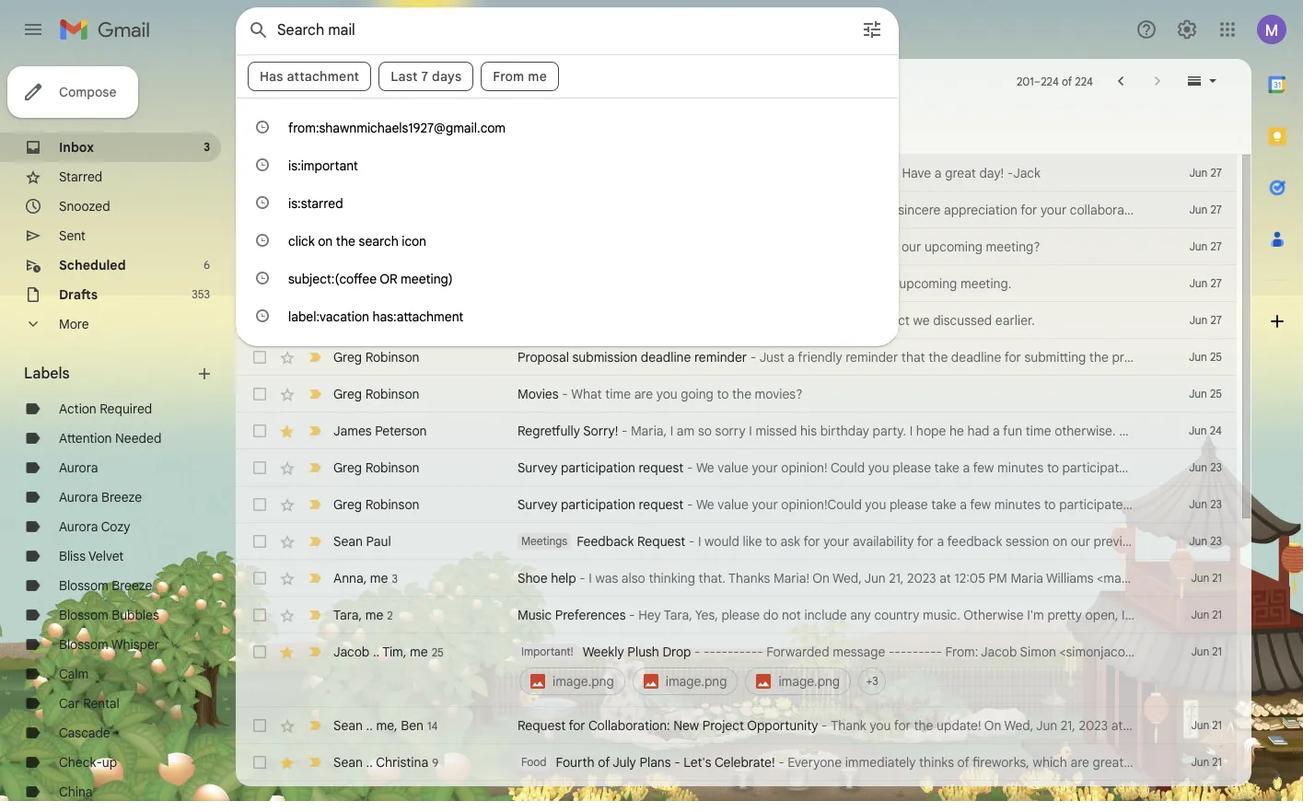 Task type: vqa. For each thing, say whether or not it's contained in the screenshot.


Task type: locate. For each thing, give the bounding box(es) containing it.
our down give
[[1144, 460, 1163, 476]]

nelson up subject:(coffee or meeting)
[[360, 239, 400, 255]]

robinson up search at the top of page
[[366, 202, 420, 218]]

aurora cozy
[[59, 519, 130, 535]]

labels navigation
[[0, 59, 236, 802]]

0 vertical spatial of
[[831, 312, 843, 329]]

0 vertical spatial breeze
[[101, 489, 142, 506]]

1 vertical spatial hi
[[696, 276, 708, 292]]

1 vertical spatial we
[[697, 497, 715, 513]]

jun 21
[[1192, 571, 1223, 585], [1192, 608, 1223, 622], [1192, 645, 1223, 659], [1192, 719, 1223, 733], [1192, 756, 1223, 769]]

0 vertical spatial just
[[768, 239, 789, 255]]

1 vertical spatial minutes
[[995, 497, 1041, 513]]

settings image
[[1177, 18, 1199, 41]]

day!
[[980, 165, 1005, 182]]

2 greg from the top
[[334, 312, 362, 329]]

participation
[[561, 460, 636, 476], [561, 497, 636, 513]]

0 horizontal spatial 224
[[1041, 74, 1059, 88]]

1 vertical spatial value
[[718, 497, 749, 513]]

our down hi maria, i wanted to express my sincere appreciation for your collaboration on the recent project. it wa link
[[902, 239, 922, 255]]

maria, for hi maria, i wanted to express my sincere appreciation for your collaboration on the recent project. it wa
[[722, 202, 758, 218]]

blossom down bliss velvet
[[59, 578, 108, 594]]

2 nelson from the top
[[360, 276, 400, 292]]

4 robinson from the top
[[366, 386, 420, 403]]

None search field
[[236, 7, 899, 346]]

time right 'fun'
[[1026, 423, 1052, 440]]

hi down the primary tab list
[[707, 202, 718, 218]]

important mainly because it was sent directly to you. switch for just a quick update on the progress of the project we discussed earlier.
[[306, 311, 324, 330]]

request for we value your opinion! could you please take a few minutes to participate in our survey?
[[639, 460, 684, 476]]

row containing jacob
[[236, 634, 1237, 708]]

2 vertical spatial 23
[[1211, 534, 1223, 548]]

5 jun 27 from the top
[[1190, 313, 1223, 327]]

attention
[[59, 430, 112, 447]]

1 image.png from the left
[[553, 674, 614, 690]]

2 horizontal spatial image.png
[[779, 674, 840, 690]]

the left search at the top of page
[[336, 233, 356, 250]]

bliss velvet link
[[59, 548, 124, 565]]

minutes up session
[[995, 497, 1041, 513]]

robinson for proposal submission deadline reminder - just a friendly reminder that the deadline for submitting the proposal is approaching. please e
[[366, 349, 420, 366]]

0 vertical spatial value
[[718, 460, 749, 476]]

2
[[387, 609, 393, 622]]

2 important according to google magic. switch from the top
[[306, 348, 324, 367]]

the
[[1168, 202, 1188, 218], [336, 233, 356, 250], [753, 312, 772, 329], [846, 312, 865, 329], [929, 349, 948, 366], [1090, 349, 1109, 366], [732, 386, 752, 403]]

help
[[551, 570, 577, 587]]

1 vertical spatial in
[[1127, 497, 1137, 513]]

0 vertical spatial we
[[697, 460, 715, 476]]

on right update at top
[[735, 312, 749, 329]]

ben nelson for hey maria, i just wanted to confirm our upcoming meeting?
[[334, 239, 400, 255]]

1 request from the top
[[639, 460, 684, 476]]

had
[[968, 423, 990, 440]]

robinson up 'peterson'
[[366, 386, 420, 403]]

27 for great
[[1211, 166, 1223, 180]]

aurora for aurora cozy
[[59, 519, 98, 535]]

jun 23 down jun 24
[[1190, 461, 1223, 475]]

just up movies?
[[760, 349, 785, 366]]

0 vertical spatial ..
[[373, 644, 380, 660]]

submission
[[573, 349, 638, 366]]

6
[[204, 258, 210, 272]]

survey for survey participation request - we value your opinion!could you please take a few minutes to participate in our survey?
[[518, 497, 558, 513]]

ben for hi maria, i just want to confirm our upcoming meeting.
[[334, 276, 356, 292]]

blossom breeze link
[[59, 578, 152, 594]]

list box
[[237, 105, 898, 332]]

days
[[432, 68, 462, 85]]

e
[[1302, 349, 1304, 366]]

0 vertical spatial request
[[639, 460, 684, 476]]

23
[[1211, 461, 1223, 475], [1211, 498, 1223, 511], [1211, 534, 1223, 548]]

important mainly because it was sent directly to you. switch up label:vacation
[[306, 275, 324, 293]]

None checkbox
[[251, 606, 269, 625], [251, 754, 269, 772], [251, 606, 269, 625], [251, 754, 269, 772]]

9 row from the top
[[236, 450, 1237, 487]]

request right feedback
[[638, 534, 686, 550]]

1 horizontal spatial hey
[[696, 239, 719, 255]]

25 right is on the top right of page
[[1211, 350, 1223, 364]]

project.
[[1232, 202, 1277, 218]]

4 21 from the top
[[1213, 719, 1223, 733]]

the right that
[[929, 349, 948, 366]]

1 vertical spatial jun 25
[[1190, 387, 1223, 401]]

3 important according to google magic. switch from the top
[[306, 385, 324, 404]]

1 participation from the top
[[561, 460, 636, 476]]

search refinement toolbar list box
[[237, 54, 898, 98]]

0 vertical spatial sean
[[334, 534, 363, 550]]

drafts link
[[59, 287, 98, 303]]

deadline down quick
[[641, 349, 691, 366]]

0 vertical spatial survey?
[[1167, 460, 1212, 476]]

2 survey from the top
[[518, 497, 558, 513]]

check-up link
[[59, 755, 117, 771]]

upcoming for meeting?
[[925, 239, 983, 255]]

confirm for wanted
[[854, 239, 899, 255]]

aurora for aurora link
[[59, 460, 98, 476]]

2 21 from the top
[[1213, 608, 1223, 622]]

in
[[1130, 460, 1140, 476], [1127, 497, 1137, 513]]

0 horizontal spatial hey
[[624, 165, 647, 182]]

6 row from the top
[[236, 339, 1304, 376]]

ben nelson up label:vacation has:attachment
[[334, 276, 400, 292]]

6 greg robinson from the top
[[334, 497, 420, 513]]

1 jun 25 from the top
[[1190, 350, 1223, 364]]

labels heading
[[24, 365, 195, 383]]

1 horizontal spatial just
[[760, 349, 785, 366]]

0 horizontal spatial reminder
[[695, 349, 747, 366]]

wanted up the hi maria, i just want to confirm our upcoming meeting. link
[[792, 239, 835, 255]]

we
[[914, 312, 930, 329]]

regretfully
[[518, 423, 580, 440]]

6 robinson from the top
[[366, 497, 420, 513]]

snoozed
[[59, 198, 110, 215]]

6 important mainly because it was sent directly to you. switch from the top
[[306, 533, 324, 551]]

1 vertical spatial hey
[[696, 239, 719, 255]]

friendly
[[798, 349, 843, 366]]

breeze up bubbles
[[112, 578, 152, 594]]

2 request from the top
[[639, 497, 684, 513]]

0 horizontal spatial time
[[605, 386, 631, 403]]

0 vertical spatial hi
[[707, 202, 718, 218]]

important mainly because it was sent directly to you. switch for hi maria, i wanted to express my sincere appreciation for your collaboration on the recent project. it wa
[[306, 201, 324, 219]]

2 27 from the top
[[1211, 203, 1223, 217]]

7 row from the top
[[236, 376, 1237, 413]]

ben nelson
[[334, 239, 400, 255], [334, 276, 400, 292]]

.. for me
[[366, 717, 373, 734]]

i
[[690, 165, 693, 182], [761, 202, 764, 218], [761, 239, 765, 255], [751, 276, 754, 292], [671, 423, 674, 440], [749, 423, 753, 440], [910, 423, 913, 440], [698, 534, 702, 550]]

1 21 from the top
[[1213, 571, 1223, 585]]

greg up click on the search icon
[[334, 202, 362, 218]]

jun 23 down him on the bottom right of page
[[1190, 498, 1223, 511]]

14
[[427, 719, 438, 733]]

row
[[236, 155, 1237, 192], [236, 192, 1304, 229], [236, 229, 1237, 265], [236, 265, 1237, 302], [236, 302, 1237, 339], [236, 339, 1304, 376], [236, 376, 1237, 413], [236, 413, 1304, 450], [236, 450, 1237, 487], [236, 487, 1237, 523], [236, 523, 1237, 560], [236, 560, 1237, 597], [236, 597, 1237, 634], [236, 634, 1237, 708], [236, 708, 1237, 745], [236, 745, 1237, 781], [236, 781, 1237, 802]]

2 deadline from the left
[[952, 349, 1002, 366]]

5 21 from the top
[[1213, 756, 1223, 769]]

robinson down or
[[366, 312, 420, 329]]

1 horizontal spatial image.png
[[666, 674, 727, 690]]

3 greg robinson from the top
[[334, 349, 420, 366]]

5 robinson from the top
[[366, 460, 420, 476]]

2 vertical spatial ..
[[366, 754, 373, 771]]

james
[[334, 423, 372, 440]]

upcoming up we on the right of page
[[900, 276, 958, 292]]

action
[[59, 401, 97, 417]]

14 row from the top
[[236, 634, 1237, 708]]

important mainly because it was sent directly to you. switch
[[306, 201, 324, 219], [306, 238, 324, 256], [306, 275, 324, 293], [306, 311, 324, 330], [306, 422, 324, 440], [306, 533, 324, 551]]

meeting. up discussed
[[961, 276, 1012, 292]]

4 important mainly because it was sent directly to you. switch from the top
[[306, 311, 324, 330]]

7
[[422, 68, 429, 85]]

2 participation from the top
[[561, 497, 636, 513]]

hi maria, i wanted to express my sincere appreciation for your collaboration on the recent project. it wa link
[[518, 201, 1304, 219]]

important according to google magic. switch
[[306, 164, 324, 182], [306, 348, 324, 367], [306, 385, 324, 404], [306, 459, 324, 477], [306, 496, 324, 514]]

sean up sean .. christina 9
[[334, 717, 363, 734]]

nelson
[[360, 239, 400, 255], [360, 276, 400, 292]]

minutes down 'fun'
[[998, 460, 1044, 476]]

up
[[102, 755, 117, 771]]

just left quick
[[617, 312, 642, 329]]

maria, for hi maria, i just want to confirm our upcoming meeting.
[[711, 276, 747, 292]]

cascade
[[59, 725, 110, 742]]

3 sean from the top
[[334, 754, 363, 771]]

0 vertical spatial meeting.
[[961, 276, 1012, 292]]

2 aurora from the top
[[59, 489, 98, 506]]

request up food
[[518, 718, 566, 734]]

we for we value your opinion! could you please take a few minutes to participate in our survey?
[[697, 460, 715, 476]]

0 vertical spatial survey
[[518, 460, 558, 476]]

0 vertical spatial ben
[[334, 239, 356, 255]]

reminder down project at right top
[[846, 349, 899, 366]]

jun 25 right is on the top right of page
[[1190, 350, 1223, 364]]

3 inside labels navigation
[[204, 140, 210, 154]]

reminder down update at top
[[695, 349, 747, 366]]

13 row from the top
[[236, 597, 1237, 634]]

greg robinson down label:vacation has:attachment
[[334, 349, 420, 366]]

0 horizontal spatial image.png
[[553, 674, 614, 690]]

want up "progress"
[[782, 276, 810, 292]]

5 27 from the top
[[1211, 313, 1223, 327]]

.. left christina
[[366, 754, 373, 771]]

the left movies?
[[732, 386, 752, 403]]

important mainly because it was sent directly to you. switch for hey maria, i just wanted to confirm our upcoming meeting?
[[306, 238, 324, 256]]

give
[[1162, 423, 1186, 440]]

of left july
[[598, 755, 610, 771]]

greg robinson up search at the top of page
[[334, 202, 420, 218]]

2 ben nelson from the top
[[334, 276, 400, 292]]

greg robinson down 'james peterson'
[[334, 460, 420, 476]]

0 horizontal spatial request
[[518, 718, 566, 734]]

0 vertical spatial take
[[935, 460, 960, 476]]

0 horizontal spatial want
[[696, 165, 724, 182]]

survey down regretfully
[[518, 460, 558, 476]]

2 row from the top
[[236, 192, 1304, 229]]

2 vertical spatial ben
[[401, 717, 424, 734]]

1 value from the top
[[718, 460, 749, 476]]

please down regretfully sorry! - maria, i am so sorry i missed his birthday party. i hope he had a fun time otherwise. please give him a belated birthd
[[893, 460, 932, 476]]

2 vertical spatial jun 23
[[1190, 534, 1223, 548]]

.. up sean .. christina 9
[[366, 717, 373, 734]]

survey
[[518, 460, 558, 476], [518, 497, 558, 513]]

1 vertical spatial ben nelson
[[334, 276, 400, 292]]

0 vertical spatial hey
[[624, 165, 647, 182]]

movies - what time are you going to the movies?
[[518, 386, 803, 403]]

bliss
[[59, 548, 86, 565]]

compose
[[59, 84, 117, 100]]

refresh image
[[306, 72, 324, 90]]

24
[[1210, 424, 1223, 438]]

3 jun 27 from the top
[[1190, 240, 1223, 253]]

1 vertical spatial meeting.
[[1147, 534, 1198, 550]]

important mainly because it was sent directly to you. switch left james
[[306, 422, 324, 440]]

want left wish
[[696, 165, 724, 182]]

participate
[[1063, 460, 1127, 476], [1060, 497, 1124, 513]]

3 aurora from the top
[[59, 519, 98, 535]]

1 row from the top
[[236, 155, 1237, 192]]

hey for hey maria, i want to wish you a happy birthday! have a great day! -jack
[[624, 165, 647, 182]]

car rental link
[[59, 696, 120, 712]]

1 horizontal spatial jack
[[1014, 165, 1041, 182]]

0 vertical spatial aurora
[[59, 460, 98, 476]]

greg for survey participation request - we value your opinion!could you please take a few minutes to participate in our survey?
[[334, 497, 362, 513]]

4 important according to google magic. switch from the top
[[306, 459, 324, 477]]

5 greg from the top
[[334, 460, 362, 476]]

ben nelson for hi maria, i just want to confirm our upcoming meeting.
[[334, 276, 400, 292]]

update
[[690, 312, 731, 329]]

1 27 from the top
[[1211, 166, 1223, 180]]

upcoming down appreciation
[[925, 239, 983, 255]]

, right jacob
[[403, 644, 407, 660]]

5 greg robinson from the top
[[334, 460, 420, 476]]

just
[[617, 312, 642, 329], [760, 349, 785, 366]]

3 jun 23 from the top
[[1190, 534, 1223, 548]]

1 vertical spatial 3
[[392, 572, 398, 586]]

0 vertical spatial participation
[[561, 460, 636, 476]]

0 vertical spatial confirm
[[854, 239, 899, 255]]

just up the hi maria, i just want to confirm our upcoming meeting. link
[[768, 239, 789, 255]]

on right collaboration on the top right of page
[[1150, 202, 1165, 218]]

1 horizontal spatial want
[[782, 276, 810, 292]]

1 horizontal spatial of
[[831, 312, 843, 329]]

the left project at right top
[[846, 312, 865, 329]]

important according to google magic. switch for survey participation request - we value your opinion!could you please take a few minutes to participate in our survey?
[[306, 496, 324, 514]]

anna
[[334, 570, 364, 586]]

for up meeting? at the top of page
[[1021, 202, 1038, 218]]

blossom for blossom bubbles
[[59, 607, 108, 624]]

1 vertical spatial 25
[[1211, 387, 1223, 401]]

11 row from the top
[[236, 523, 1237, 560]]

0 vertical spatial wanted
[[768, 202, 811, 218]]

1 horizontal spatial 224
[[1076, 74, 1094, 88]]

support image
[[1136, 18, 1158, 41]]

21 for music preferences -
[[1213, 608, 1223, 622]]

blossom breeze
[[59, 578, 152, 594]]

0 vertical spatial nelson
[[360, 239, 400, 255]]

1 vertical spatial request
[[518, 718, 566, 734]]

minutes
[[998, 460, 1044, 476], [995, 497, 1041, 513]]

blossom down blossom breeze
[[59, 607, 108, 624]]

1 vertical spatial breeze
[[112, 578, 152, 594]]

1 vertical spatial aurora
[[59, 489, 98, 506]]

1 horizontal spatial time
[[1026, 423, 1052, 440]]

greg robinson for survey participation request - we value your opinion! could you please take a few minutes to participate in our survey?
[[334, 460, 420, 476]]

deadline
[[641, 349, 691, 366], [952, 349, 1002, 366]]

4 greg robinson from the top
[[334, 386, 420, 403]]

cascade link
[[59, 725, 110, 742]]

i left hope
[[910, 423, 913, 440]]

10 row from the top
[[236, 487, 1237, 523]]

1 ben nelson from the top
[[334, 239, 400, 255]]

ben for hey maria, i just wanted to confirm our upcoming meeting?
[[334, 239, 356, 255]]

row containing james peterson
[[236, 413, 1304, 450]]

hi inside hi maria, i wanted to express my sincere appreciation for your collaboration on the recent project. it wa link
[[707, 202, 718, 218]]

you
[[772, 165, 793, 182], [657, 386, 678, 403], [869, 460, 890, 476], [866, 497, 887, 513]]

1 survey from the top
[[518, 460, 558, 476]]

sean left paul
[[334, 534, 363, 550]]

session
[[1006, 534, 1050, 550]]

1 horizontal spatial meeting.
[[1147, 534, 1198, 550]]

0 horizontal spatial meeting.
[[961, 276, 1012, 292]]

1 vertical spatial ben
[[334, 276, 356, 292]]

2 value from the top
[[718, 497, 749, 513]]

1 vertical spatial time
[[1026, 423, 1052, 440]]

reminder
[[695, 349, 747, 366], [846, 349, 899, 366]]

aurora cozy link
[[59, 519, 130, 535]]

None checkbox
[[251, 643, 269, 662], [251, 717, 269, 735], [251, 643, 269, 662], [251, 717, 269, 735]]

breeze for aurora breeze
[[101, 489, 142, 506]]

12 row from the top
[[236, 560, 1237, 597]]

earlier.
[[996, 312, 1035, 329]]

survey participation request - we value your opinion! could you please take a few minutes to participate in our survey?
[[518, 460, 1212, 476]]

25 for movies - what time are you going to the movies?
[[1211, 387, 1223, 401]]

just up "progress"
[[757, 276, 778, 292]]

availability
[[853, 534, 914, 550]]

224 left newer icon
[[1076, 74, 1094, 88]]

image.png down drop
[[666, 674, 727, 690]]

1 horizontal spatial reminder
[[846, 349, 899, 366]]

3 row from the top
[[236, 229, 1237, 265]]

greg for survey participation request - we value your opinion! could you please take a few minutes to participate in our survey?
[[334, 460, 362, 476]]

0 vertical spatial 3
[[204, 140, 210, 154]]

take
[[935, 460, 960, 476], [932, 497, 957, 513]]

1 vertical spatial confirm
[[828, 276, 873, 292]]

important according to google magic. switch for proposal submission deadline reminder - just a friendly reminder that the deadline for submitting the proposal is approaching. please e
[[306, 348, 324, 367]]

maria, for hey maria, i want to wish you a happy birthday! have a great day! -jack
[[650, 165, 686, 182]]

1 vertical spatial sean
[[334, 717, 363, 734]]

whisper
[[111, 637, 159, 653]]

wanted inside hi maria, i wanted to express my sincere appreciation for your collaboration on the recent project. it wa link
[[768, 202, 811, 218]]

greg robinson
[[334, 202, 420, 218], [334, 312, 420, 329], [334, 349, 420, 366], [334, 386, 420, 403], [334, 460, 420, 476], [334, 497, 420, 513]]

few down had
[[973, 460, 995, 476]]

cell
[[518, 643, 1145, 698]]

0 vertical spatial participate
[[1063, 460, 1127, 476]]

please up availability on the bottom right of the page
[[890, 497, 929, 513]]

robinson down label:vacation has:attachment
[[366, 349, 420, 366]]

0 vertical spatial jun 25
[[1190, 350, 1223, 364]]

1 vertical spatial please
[[890, 497, 929, 513]]

2 vertical spatial sean
[[334, 754, 363, 771]]

jun 21 for shoe help -
[[1192, 571, 1223, 585]]

calm link
[[59, 666, 89, 683]]

3 greg from the top
[[334, 349, 362, 366]]

5 row from the top
[[236, 302, 1237, 339]]

your down missed
[[752, 460, 778, 476]]

of right "progress"
[[831, 312, 843, 329]]

2 vertical spatial 25
[[432, 645, 444, 659]]

greg robinson for movies - what time are you going to the movies?
[[334, 386, 420, 403]]

search mail image
[[242, 14, 276, 47]]

.. left tim at the left
[[373, 644, 380, 660]]

0 vertical spatial want
[[696, 165, 724, 182]]

participate up previous
[[1060, 497, 1124, 513]]

1 sean from the top
[[334, 534, 363, 550]]

participation up feedback
[[561, 497, 636, 513]]

confirm down my
[[854, 239, 899, 255]]

1 greg from the top
[[334, 202, 362, 218]]

0 horizontal spatial jack
[[334, 165, 361, 182]]

take down he
[[935, 460, 960, 476]]

inbox
[[59, 139, 94, 156]]

greg robinson for proposal submission deadline reminder - just a friendly reminder that the deadline for submitting the proposal is approaching. please e
[[334, 349, 420, 366]]

food fourth of july plans - let's celebrate! -
[[522, 755, 788, 771]]

1 vertical spatial request
[[639, 497, 684, 513]]

1 important mainly because it was sent directly to you. switch from the top
[[306, 201, 324, 219]]

0 vertical spatial 25
[[1211, 350, 1223, 364]]

1 nelson from the top
[[360, 239, 400, 255]]

has
[[260, 68, 283, 85]]

1 blossom from the top
[[59, 578, 108, 594]]

1 jun 21 from the top
[[1192, 571, 1223, 585]]

5 important mainly because it was sent directly to you. switch from the top
[[306, 422, 324, 440]]

me right anna
[[370, 570, 388, 586]]

me right from
[[528, 68, 547, 85]]

0 vertical spatial just
[[617, 312, 642, 329]]

1 we from the top
[[697, 460, 715, 476]]

1 vertical spatial wanted
[[792, 239, 835, 255]]

time left are
[[605, 386, 631, 403]]

just for wanted
[[768, 239, 789, 255]]

2 jun 27 from the top
[[1190, 203, 1223, 217]]

0 vertical spatial 23
[[1211, 461, 1223, 475]]

25 inside jacob .. tim , me 25
[[432, 645, 444, 659]]

1 vertical spatial 23
[[1211, 498, 1223, 511]]

me up sean .. christina 9
[[376, 717, 394, 734]]

sean down the 'sean .. me , ben 14'
[[334, 754, 363, 771]]

1 jun 23 from the top
[[1190, 461, 1223, 475]]

3 important mainly because it was sent directly to you. switch from the top
[[306, 275, 324, 293]]

robinson for survey participation request - we value your opinion! could you please take a few minutes to participate in our survey?
[[366, 460, 420, 476]]

3 robinson from the top
[[366, 349, 420, 366]]

jun 27 for earlier.
[[1190, 313, 1223, 327]]

- inside cell
[[695, 644, 701, 661]]

row containing sean paul
[[236, 523, 1237, 560]]

2 jun 23 from the top
[[1190, 498, 1223, 511]]

1 vertical spatial of
[[598, 755, 610, 771]]

action required link
[[59, 401, 152, 417]]

jun 23 for survey participation request - we value your opinion!could you please take a few minutes to participate in our survey?
[[1190, 498, 1223, 511]]

me for 3
[[370, 570, 388, 586]]

4 jun 21 from the top
[[1192, 719, 1223, 733]]

confirm down hey maria, i just wanted to confirm our upcoming meeting?
[[828, 276, 873, 292]]

subject:(coffee or meeting)
[[288, 271, 453, 287]]

0 vertical spatial jun 23
[[1190, 461, 1223, 475]]

1 23 from the top
[[1211, 461, 1223, 475]]

few up feedback at the bottom of page
[[970, 497, 992, 513]]

your down opinion!could at the bottom right of page
[[824, 534, 850, 550]]

2 sean from the top
[[334, 717, 363, 734]]

23 for survey participation request - we value your opinion!could you please take a few minutes to participate in our survey?
[[1211, 498, 1223, 511]]

jun
[[1190, 166, 1208, 180], [1190, 203, 1208, 217], [1190, 240, 1208, 253], [1190, 276, 1208, 290], [1190, 313, 1208, 327], [1190, 350, 1208, 364], [1190, 387, 1208, 401], [1189, 424, 1208, 438], [1190, 461, 1208, 475], [1190, 498, 1208, 511], [1190, 534, 1208, 548], [1192, 571, 1210, 585], [1192, 608, 1210, 622], [1192, 645, 1210, 659], [1192, 719, 1210, 733], [1192, 756, 1210, 769]]

8 row from the top
[[236, 413, 1304, 450]]

2 jack from the left
[[1014, 165, 1041, 182]]

1 vertical spatial just
[[757, 276, 778, 292]]

4 27 from the top
[[1211, 276, 1223, 290]]

0 horizontal spatial deadline
[[641, 349, 691, 366]]

4 greg from the top
[[334, 386, 362, 403]]

to up just a quick update on the progress of the project we discussed earlier.
[[813, 276, 825, 292]]

5 important according to google magic. switch from the top
[[306, 496, 324, 514]]

1 horizontal spatial deadline
[[952, 349, 1002, 366]]

wanted down wish
[[768, 202, 811, 218]]

0 horizontal spatial 3
[[204, 140, 210, 154]]

tara , me 2
[[334, 607, 393, 623]]

1 vertical spatial jun 23
[[1190, 498, 1223, 511]]

0 vertical spatial request
[[638, 534, 686, 550]]

important mainly because it was sent directly to you. switch for hi maria, i just want to confirm our upcoming meeting.
[[306, 275, 324, 293]]

2 we from the top
[[697, 497, 715, 513]]

1 vertical spatial ..
[[366, 717, 373, 734]]

tab list
[[1252, 59, 1304, 735]]

jun 21 for music preferences -
[[1192, 608, 1223, 622]]

greg down james
[[334, 460, 362, 476]]

1 horizontal spatial 3
[[392, 572, 398, 586]]

row containing anna
[[236, 560, 1237, 597]]

we down so at the right bottom of page
[[697, 460, 715, 476]]

6 greg from the top
[[334, 497, 362, 513]]

2 jun 25 from the top
[[1190, 387, 1223, 401]]

greg robinson up paul
[[334, 497, 420, 513]]

toggle split pane mode image
[[1186, 72, 1204, 90]]

nelson for hey maria, i just wanted to confirm our upcoming meeting?
[[360, 239, 400, 255]]

our up previous
[[1140, 497, 1160, 513]]

0 vertical spatial upcoming
[[925, 239, 983, 255]]

we for we value your opinion!could you please take a few minutes to participate in our survey?
[[697, 497, 715, 513]]

image.png down weekly
[[553, 674, 614, 690]]

1 vertical spatial nelson
[[360, 276, 400, 292]]

proposal
[[1113, 349, 1164, 366]]

3 blossom from the top
[[59, 637, 108, 653]]

1 important according to google magic. switch from the top
[[306, 164, 324, 182]]

aurora up bliss
[[59, 519, 98, 535]]

1 vertical spatial survey
[[518, 497, 558, 513]]

2 important mainly because it was sent directly to you. switch from the top
[[306, 238, 324, 256]]

to up session
[[1045, 497, 1056, 513]]

2 23 from the top
[[1211, 498, 1223, 511]]

main content
[[236, 59, 1304, 802]]

blossom up calm link
[[59, 637, 108, 653]]

participate down "otherwise."
[[1063, 460, 1127, 476]]

list box containing from:shawnmichaels1927@gmail.com
[[237, 105, 898, 332]]

labels
[[24, 365, 70, 383]]

2 image.png from the left
[[666, 674, 727, 690]]

needed
[[115, 430, 162, 447]]

1 vertical spatial upcoming
[[900, 276, 958, 292]]

1 aurora from the top
[[59, 460, 98, 476]]



Task type: describe. For each thing, give the bounding box(es) containing it.
from:shawnmichaels1927@gmail.com
[[288, 120, 506, 136]]

upcoming for meeting.
[[900, 276, 958, 292]]

i up the hi maria, i just want to confirm our upcoming meeting. link
[[761, 239, 765, 255]]

peters
[[364, 165, 401, 182]]

0 horizontal spatial just
[[617, 312, 642, 329]]

fourth
[[556, 755, 595, 771]]

3 21 from the top
[[1213, 645, 1223, 659]]

birthday
[[821, 423, 870, 440]]

, down sean paul
[[364, 570, 367, 586]]

, left 14
[[394, 717, 398, 734]]

2 224 from the left
[[1076, 74, 1094, 88]]

check-up
[[59, 755, 117, 771]]

meetings feedback request - i would like to ask for your availability for a feedback session on our previous meeting.
[[522, 534, 1198, 550]]

that
[[902, 349, 926, 366]]

my
[[878, 202, 895, 218]]

on right session
[[1053, 534, 1068, 550]]

17 row from the top
[[236, 781, 1237, 802]]

sent link
[[59, 228, 86, 244]]

newer image
[[1112, 72, 1131, 90]]

1 224 from the left
[[1041, 74, 1059, 88]]

a left feedback at the bottom of page
[[938, 534, 945, 550]]

otherwise.
[[1055, 423, 1116, 440]]

greg robinson for survey participation request - we value your opinion!could you please take a few minutes to participate in our survey?
[[334, 497, 420, 513]]

aurora link
[[59, 460, 98, 476]]

main menu image
[[22, 18, 44, 41]]

value for we value your opinion!could you please take a few minutes to participate in our survey?
[[718, 497, 749, 513]]

a left 'fun'
[[993, 423, 1001, 440]]

to right like
[[766, 534, 778, 550]]

our up project at right top
[[877, 276, 896, 292]]

your left collaboration on the top right of page
[[1041, 202, 1067, 218]]

request for we value your opinion!could you please take a few minutes to participate in our survey?
[[639, 497, 684, 513]]

jun 23 for survey participation request - we value your opinion! could you please take a few minutes to participate in our survey?
[[1190, 461, 1223, 475]]

i up just a quick update on the progress of the project we discussed earlier.
[[751, 276, 754, 292]]

more button
[[0, 310, 221, 339]]

attachment
[[287, 68, 360, 85]]

i right "sorry"
[[749, 423, 753, 440]]

new
[[674, 718, 699, 734]]

i left am at the bottom right
[[671, 423, 674, 440]]

just for want
[[757, 276, 778, 292]]

1 vertical spatial just
[[760, 349, 785, 366]]

for right availability on the bottom right of the page
[[918, 534, 934, 550]]

meeting?
[[986, 239, 1041, 255]]

jun 27 for great
[[1190, 166, 1223, 180]]

him
[[1189, 423, 1210, 440]]

.. for tim
[[373, 644, 380, 660]]

3 23 from the top
[[1211, 534, 1223, 548]]

anna , me 3
[[334, 570, 398, 586]]

primary
[[284, 120, 331, 137]]

aurora breeze
[[59, 489, 142, 506]]

hey maria, i want to wish you a happy birthday! have a great day! -jack link
[[518, 164, 1136, 182]]

starred link
[[59, 169, 103, 185]]

previous
[[1094, 534, 1144, 550]]

shoe
[[518, 570, 548, 587]]

ask
[[781, 534, 801, 550]]

important mainly because you often read messages with this label. switch
[[306, 569, 324, 588]]

discussed
[[934, 312, 993, 329]]

me for 2
[[366, 607, 384, 623]]

primary tab
[[236, 103, 467, 155]]

1 vertical spatial take
[[932, 497, 957, 513]]

3 inside anna , me 3
[[392, 572, 398, 586]]

survey for survey participation request - we value your opinion! could you please take a few minutes to participate in our survey?
[[518, 460, 558, 476]]

confirm for want
[[828, 276, 873, 292]]

starred
[[59, 169, 103, 185]]

the left recent
[[1168, 202, 1188, 218]]

attention needed link
[[59, 430, 162, 447]]

jun 25 for movies - what time are you going to the movies?
[[1190, 387, 1223, 401]]

to right 'going'
[[717, 386, 729, 403]]

missed
[[756, 423, 797, 440]]

icon
[[402, 233, 427, 250]]

0 vertical spatial minutes
[[998, 460, 1044, 476]]

important according to google magic. switch for survey participation request - we value your opinion! could you please take a few minutes to participate in our survey?
[[306, 459, 324, 477]]

21 for shoe help -
[[1213, 571, 1223, 585]]

1 reminder from the left
[[695, 349, 747, 366]]

on inside list box
[[318, 233, 333, 250]]

primary tab list
[[236, 103, 1252, 155]]

me for ,
[[376, 717, 394, 734]]

201 – 224
[[1017, 74, 1059, 88]]

a right the have
[[935, 165, 942, 182]]

0 vertical spatial few
[[973, 460, 995, 476]]

blossom for blossom whisper
[[59, 637, 108, 653]]

0 horizontal spatial of
[[598, 755, 610, 771]]

jun 25 for proposal submission deadline reminder - just a friendly reminder that the deadline for submitting the proposal is approaching. please e
[[1190, 350, 1223, 364]]

1 vertical spatial want
[[782, 276, 810, 292]]

bubbles
[[112, 607, 159, 624]]

attention needed
[[59, 430, 162, 447]]

cell containing weekly plush drop
[[518, 643, 1145, 698]]

Search mail text field
[[277, 21, 810, 40]]

plans
[[640, 755, 671, 771]]

opportunity
[[747, 718, 819, 734]]

participation for survey participation request - we value your opinion! could you please take a few minutes to participate in our survey?
[[561, 460, 636, 476]]

hi maria, i just want to confirm our upcoming meeting. link
[[518, 275, 1136, 293]]

progress
[[775, 312, 827, 329]]

has attachment
[[260, 68, 360, 85]]

peterson
[[375, 423, 427, 440]]

16 row from the top
[[236, 745, 1237, 781]]

it
[[1280, 202, 1288, 218]]

celebrate!
[[715, 755, 775, 771]]

1 vertical spatial few
[[970, 497, 992, 513]]

wish
[[743, 165, 769, 182]]

so
[[698, 423, 712, 440]]

robinson for movies - what time are you going to the movies?
[[366, 386, 420, 403]]

4 row from the top
[[236, 265, 1237, 302]]

from
[[493, 68, 525, 85]]

a up feedback at the bottom of page
[[960, 497, 967, 513]]

our left previous
[[1071, 534, 1091, 550]]

you right could
[[869, 460, 890, 476]]

sent
[[59, 228, 86, 244]]

james peterson
[[334, 423, 427, 440]]

0 vertical spatial please
[[893, 460, 932, 476]]

a left quick
[[645, 312, 652, 329]]

maria, for hey maria, i just wanted to confirm our upcoming meeting?
[[722, 239, 758, 255]]

tara
[[334, 607, 359, 623]]

hi for hi maria, i just want to confirm our upcoming meeting.
[[696, 276, 708, 292]]

meeting. inside the hi maria, i just want to confirm our upcoming meeting. link
[[961, 276, 1012, 292]]

hi maria, i just want to confirm our upcoming meeting.
[[696, 276, 1012, 292]]

2 reminder from the left
[[846, 349, 899, 366]]

2 greg robinson from the top
[[334, 312, 420, 329]]

click
[[288, 233, 315, 250]]

important! weekly plush drop -
[[522, 644, 704, 661]]

1 greg robinson from the top
[[334, 202, 420, 218]]

, left 2
[[359, 607, 362, 623]]

project
[[869, 312, 910, 329]]

15 row from the top
[[236, 708, 1237, 745]]

project
[[703, 718, 744, 734]]

none search field containing has attachment
[[236, 7, 899, 346]]

paul
[[366, 534, 391, 550]]

27 for on
[[1211, 203, 1223, 217]]

for down earlier. at the top of the page
[[1005, 349, 1022, 366]]

preferences
[[555, 607, 626, 624]]

a right him on the bottom right of page
[[1214, 423, 1221, 440]]

his
[[801, 423, 817, 440]]

breeze for blossom breeze
[[112, 578, 152, 594]]

scheduled link
[[59, 257, 126, 274]]

china link
[[59, 784, 93, 801]]

row containing jack peters
[[236, 155, 1237, 192]]

birthday!
[[847, 165, 899, 182]]

.. for christina
[[366, 754, 373, 771]]

gmail image
[[59, 11, 159, 48]]

sean .. christina 9
[[334, 754, 439, 771]]

me right tim at the left
[[410, 644, 428, 660]]

23 for survey participation request - we value your opinion! could you please take a few minutes to participate in our survey?
[[1211, 461, 1223, 475]]

1 horizontal spatial request
[[638, 534, 686, 550]]

1 jack from the left
[[334, 165, 361, 182]]

sean for sean .. me , ben 14
[[334, 717, 363, 734]]

compose button
[[7, 66, 139, 118]]

0 vertical spatial in
[[1130, 460, 1140, 476]]

aurora breeze link
[[59, 489, 142, 506]]

tim
[[383, 644, 403, 660]]

3 jun 21 from the top
[[1192, 645, 1223, 659]]

have
[[903, 165, 932, 182]]

participation for survey participation request - we value your opinion!could you please take a few minutes to participate in our survey?
[[561, 497, 636, 513]]

for right ask
[[804, 534, 821, 550]]

3 image.png from the left
[[779, 674, 840, 690]]

you right are
[[657, 386, 678, 403]]

i down wish
[[761, 202, 764, 218]]

jun 27 for on
[[1190, 203, 1223, 217]]

to left wish
[[728, 165, 739, 182]]

jun 24
[[1189, 424, 1223, 438]]

jack peters
[[334, 165, 401, 182]]

me inside search refinement toolbar list box
[[528, 68, 547, 85]]

blossom bubbles
[[59, 607, 159, 624]]

velvet
[[88, 548, 124, 565]]

hi for hi maria, i wanted to express my sincere appreciation for your collaboration on the recent project. it wa
[[707, 202, 718, 218]]

0 vertical spatial time
[[605, 386, 631, 403]]

a left friendly
[[788, 349, 795, 366]]

25 for proposal submission deadline reminder - just a friendly reminder that the deadline for submitting the proposal is approaching. please e
[[1211, 350, 1223, 364]]

hey maria, i just wanted to confirm our upcoming meeting?
[[696, 239, 1041, 255]]

blossom whisper link
[[59, 637, 159, 653]]

july
[[613, 755, 637, 771]]

i left wish
[[690, 165, 693, 182]]

hey for hey maria, i just wanted to confirm our upcoming meeting?
[[696, 239, 719, 255]]

0 vertical spatial please
[[1260, 349, 1299, 366]]

important according to google magic. switch for movies - what time are you going to the movies?
[[306, 385, 324, 404]]

a left happy
[[797, 165, 804, 182]]

am
[[677, 423, 695, 440]]

click on the search icon
[[288, 233, 427, 250]]

2 robinson from the top
[[366, 312, 420, 329]]

movies?
[[755, 386, 803, 403]]

going
[[681, 386, 714, 403]]

row containing tara
[[236, 597, 1237, 634]]

aurora for aurora breeze
[[59, 489, 98, 506]]

jun 21 for request for collaboration: new project opportunity -
[[1192, 719, 1223, 733]]

i left would
[[698, 534, 702, 550]]

your up like
[[752, 497, 778, 513]]

you right wish
[[772, 165, 793, 182]]

1 vertical spatial survey?
[[1163, 497, 1209, 513]]

to left "express"
[[814, 202, 826, 218]]

meeting)
[[401, 271, 453, 287]]

hi maria, i wanted to express my sincere appreciation for your collaboration on the recent project. it wa
[[707, 202, 1304, 218]]

to down "express"
[[839, 239, 850, 255]]

for up fourth
[[569, 718, 586, 734]]

the left "progress"
[[753, 312, 772, 329]]

opinion!could
[[782, 497, 862, 513]]

a down he
[[963, 460, 970, 476]]

4 jun 27 from the top
[[1190, 276, 1223, 290]]

main content containing primary
[[236, 59, 1304, 802]]

greg for movies - what time are you going to the movies?
[[334, 386, 362, 403]]

the left proposal on the right of page
[[1090, 349, 1109, 366]]

he
[[950, 423, 965, 440]]

has:attachment
[[373, 309, 464, 325]]

3 27 from the top
[[1211, 240, 1223, 253]]

5 jun 21 from the top
[[1192, 756, 1223, 769]]

nelson for hi maria, i just want to confirm our upcoming meeting.
[[360, 276, 400, 292]]

value for we value your opinion! could you please take a few minutes to participate in our survey?
[[718, 460, 749, 476]]

the inside list box
[[336, 233, 356, 250]]

scheduled
[[59, 257, 126, 274]]

robinson for survey participation request - we value your opinion!could you please take a few minutes to participate in our survey?
[[366, 497, 420, 513]]

1 vertical spatial please
[[1120, 423, 1158, 440]]

21 for request for collaboration: new project opportunity -
[[1213, 719, 1223, 733]]

advanced search options image
[[854, 11, 891, 48]]

greg for proposal submission deadline reminder - just a friendly reminder that the deadline for submitting the proposal is approaching. please e
[[334, 349, 362, 366]]

just a quick update on the progress of the project we discussed earlier. link
[[518, 311, 1136, 330]]

wanted inside hey maria, i just wanted to confirm our upcoming meeting? link
[[792, 239, 835, 255]]

action required
[[59, 401, 152, 417]]

27 for earlier.
[[1211, 313, 1223, 327]]

201
[[1017, 74, 1034, 88]]

quick
[[655, 312, 687, 329]]

1 robinson from the top
[[366, 202, 420, 218]]

sean for sean paul
[[334, 534, 363, 550]]

hope
[[917, 423, 947, 440]]

you up availability on the bottom right of the page
[[866, 497, 887, 513]]

to down "otherwise."
[[1048, 460, 1060, 476]]

more
[[59, 316, 89, 333]]

sean for sean .. christina 9
[[334, 754, 363, 771]]

1 vertical spatial participate
[[1060, 497, 1124, 513]]

blossom for blossom breeze
[[59, 578, 108, 594]]

1 deadline from the left
[[641, 349, 691, 366]]



